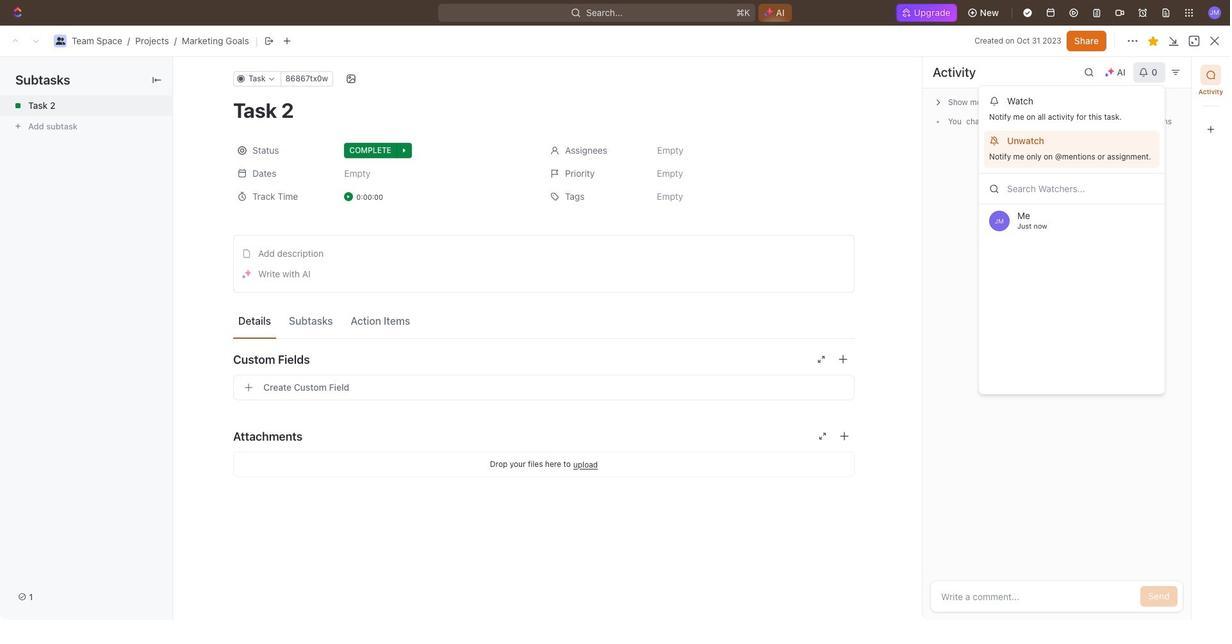 Task type: vqa. For each thing, say whether or not it's contained in the screenshot.
Reminder na﻿me or type '/' for commands text box
no



Task type: locate. For each thing, give the bounding box(es) containing it.
task sidebar navigation tab list
[[1197, 65, 1226, 140]]

tree
[[5, 344, 151, 621]]

my notification settings for this {entitytype, select,
          task {task} doc {doc} other {task}} list
[[979, 86, 1165, 174]]

sidebar navigation
[[0, 54, 163, 621]]

task sidebar content section
[[922, 57, 1192, 621]]



Task type: describe. For each thing, give the bounding box(es) containing it.
user group image
[[55, 37, 65, 45]]

Search Watchers... text field
[[979, 174, 1165, 204]]

Edit task name text field
[[233, 98, 855, 122]]

tree inside sidebar navigation
[[5, 344, 151, 621]]



